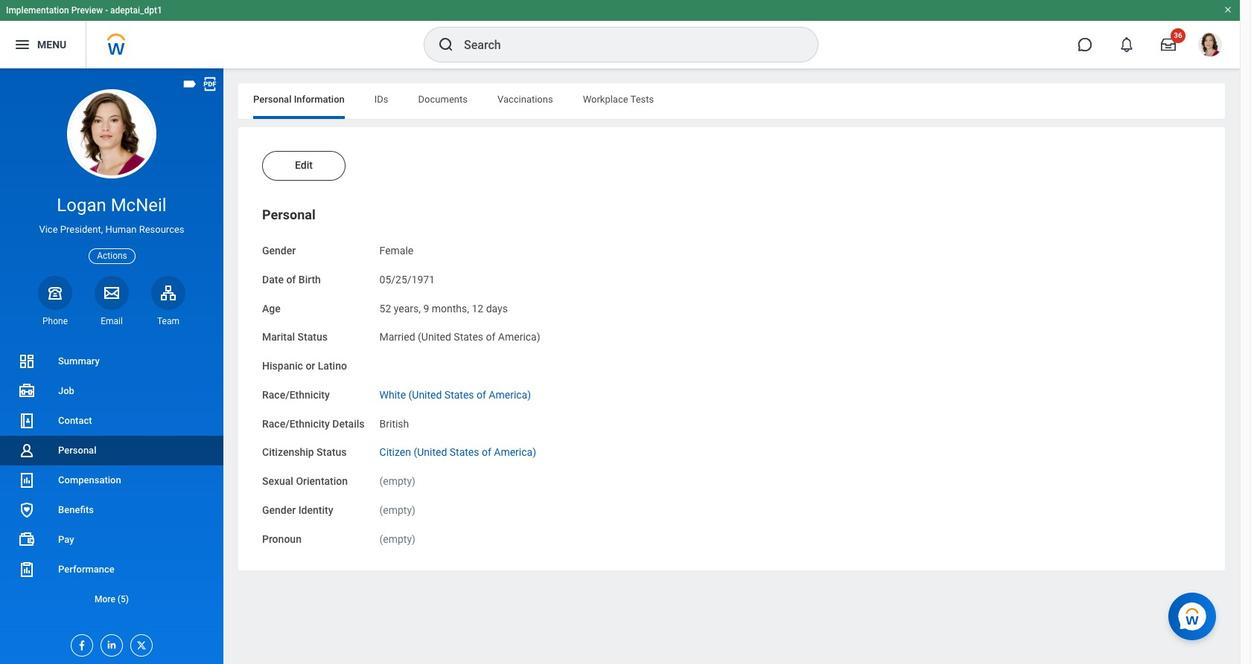 Task type: locate. For each thing, give the bounding box(es) containing it.
america) inside the marital status element
[[498, 332, 540, 343]]

workplace
[[583, 94, 628, 105]]

0 vertical spatial status
[[298, 332, 328, 343]]

documents
[[418, 94, 468, 105]]

marital status element
[[379, 323, 540, 345]]

job
[[58, 386, 74, 397]]

performance
[[58, 564, 115, 576]]

more (5) button
[[0, 585, 223, 615]]

edit
[[295, 159, 313, 171]]

(5)
[[118, 595, 129, 605]]

1 vertical spatial states
[[444, 389, 474, 401]]

states down white (united states of america) at the left of the page
[[450, 447, 479, 459]]

menu
[[37, 38, 66, 50]]

states up citizen (united states of america) link
[[444, 389, 474, 401]]

preview
[[71, 5, 103, 16]]

benefits
[[58, 505, 94, 516]]

of down white (united states of america) at the left of the page
[[482, 447, 491, 459]]

linkedin image
[[101, 636, 118, 652]]

ids
[[374, 94, 388, 105]]

personal information
[[253, 94, 345, 105]]

race/ethnicity details
[[262, 418, 365, 430]]

race/ethnicity for race/ethnicity
[[262, 389, 330, 401]]

0 vertical spatial (empty)
[[379, 476, 415, 488]]

3 (empty) from the top
[[379, 534, 415, 545]]

2 race/ethnicity from the top
[[262, 418, 330, 430]]

british
[[379, 418, 409, 430]]

1 vertical spatial gender
[[262, 505, 296, 517]]

phone image
[[45, 284, 66, 302]]

states inside the marital status element
[[454, 332, 483, 343]]

2 (empty) from the top
[[379, 505, 415, 517]]

05/25/1971
[[379, 274, 435, 286]]

2 gender from the top
[[262, 505, 296, 517]]

states
[[454, 332, 483, 343], [444, 389, 474, 401], [450, 447, 479, 459]]

personal for personal information
[[253, 94, 292, 105]]

sexual orientation
[[262, 476, 348, 488]]

pay
[[58, 535, 74, 546]]

-
[[105, 5, 108, 16]]

personal for personal 'button'
[[262, 207, 316, 223]]

0 vertical spatial america)
[[498, 332, 540, 343]]

status up the or
[[298, 332, 328, 343]]

52
[[379, 303, 391, 315]]

inbox large image
[[1161, 37, 1176, 52]]

race/ethnicity down hispanic or latino
[[262, 389, 330, 401]]

white (united states of america) link
[[379, 386, 531, 401]]

2 vertical spatial (united
[[414, 447, 447, 459]]

1 vertical spatial race/ethnicity
[[262, 418, 330, 430]]

tests
[[630, 94, 654, 105]]

1 race/ethnicity from the top
[[262, 389, 330, 401]]

1 vertical spatial (united
[[408, 389, 442, 401]]

personal down contact
[[58, 445, 96, 456]]

implementation preview -   adeptai_dpt1
[[6, 5, 162, 16]]

gender down "sexual" on the bottom of page
[[262, 505, 296, 517]]

status
[[298, 332, 328, 343], [317, 447, 347, 459]]

race/ethnicity up citizenship
[[262, 418, 330, 430]]

mcneil
[[111, 195, 167, 216]]

of inside the marital status element
[[486, 332, 495, 343]]

personal left the 'information' at the top of the page
[[253, 94, 292, 105]]

(united
[[418, 332, 451, 343], [408, 389, 442, 401], [414, 447, 447, 459]]

contact image
[[18, 413, 36, 430]]

america)
[[498, 332, 540, 343], [489, 389, 531, 401], [494, 447, 536, 459]]

view team image
[[159, 284, 177, 302]]

more (5) button
[[0, 591, 223, 609]]

states for white
[[444, 389, 474, 401]]

personal down edit button
[[262, 207, 316, 223]]

2 vertical spatial (empty)
[[379, 534, 415, 545]]

email
[[101, 316, 123, 327]]

view printable version (pdf) image
[[202, 76, 218, 92]]

0 vertical spatial states
[[454, 332, 483, 343]]

logan mcneil
[[57, 195, 167, 216]]

gender
[[262, 245, 296, 257], [262, 505, 296, 517]]

0 vertical spatial gender
[[262, 245, 296, 257]]

list containing summary
[[0, 347, 223, 615]]

1 vertical spatial (empty)
[[379, 505, 415, 517]]

1 vertical spatial status
[[317, 447, 347, 459]]

Search Workday  search field
[[464, 28, 787, 61]]

logan
[[57, 195, 106, 216]]

2 vertical spatial america)
[[494, 447, 536, 459]]

team
[[157, 316, 179, 327]]

(united inside the marital status element
[[418, 332, 451, 343]]

1 (empty) from the top
[[379, 476, 415, 488]]

team link
[[151, 276, 185, 328]]

1 gender from the top
[[262, 245, 296, 257]]

personal
[[253, 94, 292, 105], [262, 207, 316, 223], [58, 445, 96, 456]]

status up "orientation"
[[317, 447, 347, 459]]

america) for married (united states of america)
[[498, 332, 540, 343]]

notifications large image
[[1119, 37, 1134, 52]]

more
[[95, 595, 115, 605]]

phone logan mcneil element
[[38, 316, 72, 328]]

race/ethnicity
[[262, 389, 330, 401], [262, 418, 330, 430]]

human
[[105, 224, 137, 235]]

0 vertical spatial personal
[[253, 94, 292, 105]]

actions
[[97, 251, 127, 261]]

compensation link
[[0, 466, 223, 496]]

close environment banner image
[[1224, 5, 1232, 14]]

(empty)
[[379, 476, 415, 488], [379, 505, 415, 517], [379, 534, 415, 545]]

sexual
[[262, 476, 293, 488]]

(united down 9
[[418, 332, 451, 343]]

1 vertical spatial america)
[[489, 389, 531, 401]]

british element
[[379, 415, 409, 430]]

status for marital status
[[298, 332, 328, 343]]

age element
[[379, 294, 508, 316]]

personal inside navigation pane region
[[58, 445, 96, 456]]

actions button
[[89, 248, 135, 264]]

summary link
[[0, 347, 223, 377]]

resources
[[139, 224, 184, 235]]

1 vertical spatial personal
[[262, 207, 316, 223]]

0 vertical spatial (united
[[418, 332, 451, 343]]

list
[[0, 347, 223, 615]]

orientation
[[296, 476, 348, 488]]

personal link
[[0, 436, 223, 466]]

36 button
[[1152, 28, 1186, 61]]

performance image
[[18, 561, 36, 579]]

gender up date
[[262, 245, 296, 257]]

justify image
[[13, 36, 31, 54]]

(united right citizen on the left bottom
[[414, 447, 447, 459]]

profile logan mcneil image
[[1198, 33, 1222, 60]]

america) for white (united states of america)
[[489, 389, 531, 401]]

white (united states of america)
[[379, 389, 531, 401]]

hispanic or latino
[[262, 360, 347, 372]]

or
[[306, 360, 315, 372]]

tab list
[[238, 83, 1225, 119]]

personal inside 'group'
[[262, 207, 316, 223]]

president,
[[60, 224, 103, 235]]

0 vertical spatial race/ethnicity
[[262, 389, 330, 401]]

vice
[[39, 224, 58, 235]]

2 vertical spatial states
[[450, 447, 479, 459]]

personal image
[[18, 442, 36, 460]]

of for citizen (united states of america)
[[482, 447, 491, 459]]

states down 12 at left
[[454, 332, 483, 343]]

of inside citizen (united states of america) link
[[482, 447, 491, 459]]

female element
[[379, 242, 413, 257]]

of up citizen (united states of america) link
[[477, 389, 486, 401]]

job link
[[0, 377, 223, 407]]

of inside white (united states of america) link
[[477, 389, 486, 401]]

(united right the white
[[408, 389, 442, 401]]

vaccinations
[[497, 94, 553, 105]]

of down days
[[486, 332, 495, 343]]

2 vertical spatial personal
[[58, 445, 96, 456]]



Task type: vqa. For each thing, say whether or not it's contained in the screenshot.
Job "image" at the left
yes



Task type: describe. For each thing, give the bounding box(es) containing it.
email logan mcneil element
[[95, 316, 129, 328]]

36
[[1174, 31, 1182, 39]]

marital status
[[262, 332, 328, 343]]

(empty) for orientation
[[379, 476, 415, 488]]

edit button
[[262, 151, 346, 181]]

x image
[[131, 636, 147, 652]]

performance link
[[0, 556, 223, 585]]

personal button
[[262, 207, 316, 223]]

years,
[[394, 303, 421, 315]]

email button
[[95, 276, 129, 328]]

details
[[332, 418, 365, 430]]

status for citizenship status
[[317, 447, 347, 459]]

phone button
[[38, 276, 72, 328]]

citizen (united states of america) link
[[379, 444, 536, 459]]

implementation
[[6, 5, 69, 16]]

of for married (united states of america)
[[486, 332, 495, 343]]

menu button
[[0, 21, 86, 69]]

of right date
[[286, 274, 296, 286]]

birth
[[298, 274, 321, 286]]

identity
[[298, 505, 333, 517]]

states for citizen
[[450, 447, 479, 459]]

job image
[[18, 383, 36, 401]]

benefits link
[[0, 496, 223, 526]]

12
[[472, 303, 483, 315]]

more (5)
[[95, 595, 129, 605]]

citizen (united states of america)
[[379, 447, 536, 459]]

of for white (united states of america)
[[477, 389, 486, 401]]

citizen
[[379, 447, 411, 459]]

(united for white
[[408, 389, 442, 401]]

pronoun
[[262, 534, 302, 545]]

states for married
[[454, 332, 483, 343]]

team logan mcneil element
[[151, 316, 185, 328]]

months,
[[432, 303, 469, 315]]

navigation pane region
[[0, 69, 223, 665]]

mail image
[[103, 284, 121, 302]]

personal group
[[262, 206, 1201, 548]]

facebook image
[[71, 636, 88, 652]]

compensation image
[[18, 472, 36, 490]]

9
[[423, 303, 429, 315]]

white
[[379, 389, 406, 401]]

citizenship status
[[262, 447, 347, 459]]

search image
[[437, 36, 455, 54]]

52 years, 9 months, 12 days
[[379, 303, 508, 315]]

tab list containing personal information
[[238, 83, 1225, 119]]

married
[[379, 332, 415, 343]]

female
[[379, 245, 413, 257]]

contact
[[58, 416, 92, 427]]

america) for citizen (united states of america)
[[494, 447, 536, 459]]

adeptai_dpt1
[[110, 5, 162, 16]]

latino
[[318, 360, 347, 372]]

marital
[[262, 332, 295, 343]]

married (united states of america)
[[379, 332, 540, 343]]

phone
[[42, 316, 68, 327]]

information
[[294, 94, 345, 105]]

(united for citizen
[[414, 447, 447, 459]]

gender for gender
[[262, 245, 296, 257]]

contact link
[[0, 407, 223, 436]]

gender for gender identity
[[262, 505, 296, 517]]

race/ethnicity for race/ethnicity details
[[262, 418, 330, 430]]

date
[[262, 274, 284, 286]]

gender identity
[[262, 505, 333, 517]]

workplace tests
[[583, 94, 654, 105]]

pay image
[[18, 532, 36, 550]]

days
[[486, 303, 508, 315]]

compensation
[[58, 475, 121, 486]]

date of birth
[[262, 274, 321, 286]]

pay link
[[0, 526, 223, 556]]

(united for married
[[418, 332, 451, 343]]

summary image
[[18, 353, 36, 371]]

hispanic
[[262, 360, 303, 372]]

(empty) for identity
[[379, 505, 415, 517]]

benefits image
[[18, 502, 36, 520]]

menu banner
[[0, 0, 1240, 69]]

summary
[[58, 356, 100, 367]]

age
[[262, 303, 281, 315]]

vice president, human resources
[[39, 224, 184, 235]]

date of birth element
[[379, 265, 435, 287]]

citizenship
[[262, 447, 314, 459]]

tag image
[[182, 76, 198, 92]]



